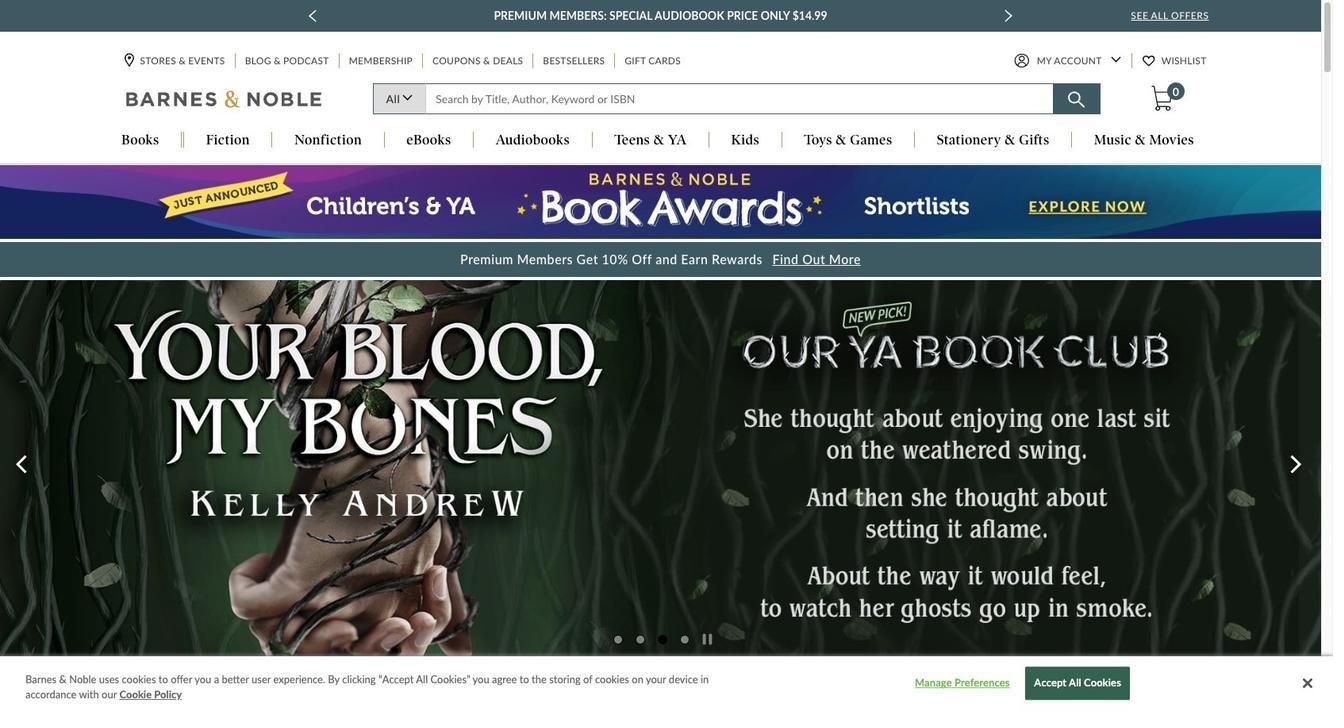Task type: vqa. For each thing, say whether or not it's contained in the screenshot.
the family drama link
no



Task type: describe. For each thing, give the bounding box(es) containing it.
user image
[[1014, 54, 1029, 69]]

our ya book club pick: your blood, my bones image
[[0, 231, 1322, 711]]

privacy alert dialog
[[0, 657, 1334, 711]]

cart image
[[1152, 86, 1173, 112]]

previous slide / item image
[[309, 10, 317, 22]]

next slide / item image
[[1005, 10, 1013, 22]]



Task type: locate. For each thing, give the bounding box(es) containing it.
None field
[[426, 84, 1054, 115]]

down arrow image
[[1111, 57, 1121, 63]]

logo image
[[126, 90, 323, 112]]

just announced the barnes & noble children's & ya book awards shortlists.  explore now image
[[0, 166, 1322, 239]]

main content
[[0, 165, 1334, 711]]

Search by Title, Author, Keyword or ISBN text field
[[426, 84, 1054, 115]]

search image
[[1069, 92, 1085, 108]]



